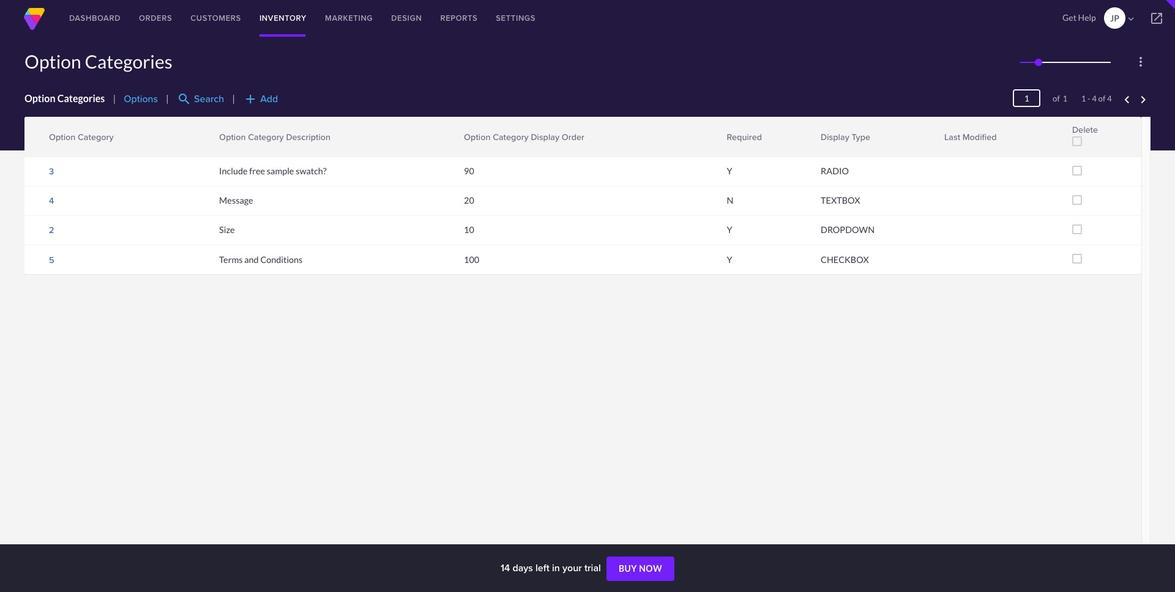 Task type: locate. For each thing, give the bounding box(es) containing it.
2 category from the left
[[248, 130, 284, 143]]

option up '3' link
[[49, 130, 76, 143]]

display inside   option category display order
[[531, 130, 560, 143]]

5  from the left
[[936, 136, 947, 147]]

None text field
[[1014, 89, 1041, 107]]

option categories
[[24, 50, 173, 72], [24, 93, 105, 104]]

 link for option category display order
[[455, 129, 467, 140]]

2  link from the left
[[455, 136, 467, 147]]

your
[[563, 562, 582, 576]]

 link for required
[[718, 129, 730, 140]]

0 vertical spatial y
[[727, 166, 733, 177]]

5  from the left
[[936, 129, 947, 140]]

4
[[1093, 94, 1097, 103], [1108, 94, 1113, 103], [49, 194, 54, 207]]

 inside   option category display order
[[456, 129, 467, 140]]

option up include
[[219, 130, 246, 143]]

y for 5
[[727, 255, 733, 265]]

2 vertical spatial y
[[727, 255, 733, 265]]

display
[[531, 130, 560, 143], [821, 130, 850, 143]]

swatch?
[[296, 166, 327, 177]]

1 mode_edit link from the left
[[219, 144, 251, 157]]

search
[[194, 92, 224, 106]]

1 horizontal spatial mode_edit link
[[464, 144, 496, 157]]

mode_edit link up include
[[219, 144, 251, 157]]

 link up "n"
[[718, 136, 730, 147]]

2 of from the left
[[1099, 94, 1106, 103]]

categories up options link
[[85, 50, 173, 72]]

2 display from the left
[[821, 130, 850, 143]]

 link up include
[[210, 136, 222, 147]]

1 y from the top
[[727, 166, 733, 177]]






last modified element
[[939, 117, 1067, 157]]

of
[[1053, 94, 1061, 103], [1099, 94, 1106, 103]]

1 horizontal spatial mode_edit
[[467, 146, 477, 155]]

1
[[1063, 94, 1068, 103], [1082, 94, 1087, 103]]

0 horizontal spatial |
[[113, 93, 116, 104]]

3 link
[[49, 165, 54, 178]]

modified
[[963, 130, 997, 143]]

4  from the left
[[813, 129, 824, 140]]

3 y from the top
[[727, 255, 733, 265]]

categories
[[85, 50, 173, 72], [57, 93, 105, 104]]

 link
[[210, 129, 222, 140], [455, 129, 467, 140], [718, 129, 730, 140], [812, 129, 824, 140], [936, 129, 948, 140]]

buy now
[[619, 564, 663, 575]]

message
[[219, 196, 253, 206]]

of right -
[[1099, 94, 1106, 103]]

mode_edit up 90 at the top of page
[[467, 146, 477, 155]]

2 horizontal spatial |
[[232, 93, 235, 104]]

2 horizontal spatial mode_edit
[[730, 146, 740, 155]]

| left options link
[[113, 93, 116, 104]]

 link for option category display order
[[455, 136, 467, 147]]

1 1 from the left
[[1063, 94, 1068, 103]]

 link up 90 at the top of page
[[455, 136, 467, 147]]

2 horizontal spatial 4
[[1108, 94, 1113, 103]]

-
[[1088, 94, 1091, 103]]

settings
[[496, 12, 536, 24]]

0 horizontal spatial category
[[78, 130, 114, 143]]

1 category from the left
[[78, 130, 114, 143]]

delete
[[1073, 123, 1099, 136]]

1 horizontal spatial 1
[[1082, 94, 1087, 103]]

last
[[945, 130, 961, 143]]

0 horizontal spatial 1
[[1063, 94, 1068, 103]]

1 vertical spatial y
[[727, 225, 733, 235]]

 link for option category description
[[210, 136, 222, 147]]

add
[[243, 92, 258, 107]]

search
[[177, 92, 192, 107]]

4  link from the left
[[812, 129, 824, 140]]

1 horizontal spatial |
[[166, 93, 169, 104]]

option inside the   option category description
[[219, 130, 246, 143]]

 inside   option category display order
[[456, 136, 467, 147]]

mode_edit
[[222, 146, 232, 155], [467, 146, 477, 155], [730, 146, 740, 155]]

option inside   option category display order
[[464, 130, 491, 143]]

display left order
[[531, 130, 560, 143]]

 for option category description
[[211, 129, 222, 140]]

| left 'search'
[[166, 93, 169, 104]]

 left modified
[[936, 136, 947, 147]]

 link for option category description
[[210, 129, 222, 140]]

0 horizontal spatial display
[[531, 130, 560, 143]]

1  from the left
[[211, 136, 222, 147]]

2 link
[[49, 224, 54, 237]]

mode_edit up include
[[222, 146, 232, 155]]

option
[[24, 50, 81, 72], [24, 93, 55, 104], [49, 130, 76, 143], [219, 130, 246, 143], [464, 130, 491, 143]]

include free sample swatch?
[[219, 166, 327, 177]]

of left -
[[1053, 94, 1061, 103]]

  display type
[[813, 129, 871, 147]]

 link up radio
[[812, 136, 824, 147]]

0 horizontal spatial of
[[1053, 94, 1061, 103]]

1 horizontal spatial of
[[1099, 94, 1106, 103]]

category inside   option category display order
[[493, 130, 529, 143]]

2 horizontal spatial mode_edit link
[[727, 144, 759, 157]]

2 | from the left
[[166, 93, 169, 104]]

3 category from the left
[[493, 130, 529, 143]]

 up radio
[[813, 136, 824, 147]]

2  from the left
[[456, 129, 467, 140]]

1  link from the left
[[210, 129, 222, 140]]

 inside   required
[[719, 129, 730, 140]]

1  link from the left
[[210, 136, 222, 147]]

1 horizontal spatial category
[[248, 130, 284, 143]]


[[1150, 11, 1165, 26]]

1 vertical spatial categories
[[57, 93, 105, 104]]

4 link
[[49, 194, 54, 207]]

 for required
[[719, 129, 730, 140]]

| left add
[[232, 93, 235, 104]]

2  from the left
[[456, 136, 467, 147]]

mode_edit link up 90 at the top of page
[[464, 144, 496, 157]]

0 vertical spatial option categories
[[24, 50, 173, 72]]

option categories up option category link
[[24, 93, 105, 104]]

size
[[219, 225, 235, 235]]

 link
[[1139, 0, 1176, 37]]

category inside the   option category description
[[248, 130, 284, 143]]

4 right -
[[1093, 94, 1097, 103]]

2 horizontal spatial category
[[493, 130, 529, 143]]

option categories down 'dashboard' link
[[24, 50, 173, 72]]

 inside the   option category description
[[211, 129, 222, 140]]

0 horizontal spatial 4
[[49, 194, 54, 207]]

 link
[[210, 136, 222, 147], [455, 136, 467, 147], [718, 136, 730, 147], [812, 136, 824, 147], [936, 136, 948, 147]]

2 mode_edit from the left
[[467, 146, 477, 155]]

option category
[[49, 130, 114, 143]]

delete element
[[1067, 117, 1142, 157]]

order
[[562, 130, 585, 143]]

in
[[552, 562, 560, 576]]

10
[[464, 225, 475, 235]]

reports
[[441, 12, 478, 24]]


[[211, 129, 222, 140], [456, 129, 467, 140], [719, 129, 730, 140], [813, 129, 824, 140], [936, 129, 947, 140]]

5  link from the left
[[936, 129, 948, 140]]

4 left keyboard_arrow_left
[[1108, 94, 1113, 103]]

0 horizontal spatial mode_edit
[[222, 146, 232, 155]]

buy
[[619, 564, 637, 575]]

2
[[49, 224, 54, 237]]

2 option categories from the top
[[24, 93, 105, 104]]

1 horizontal spatial display
[[821, 130, 850, 143]]

 inside the   option category description
[[211, 136, 222, 147]]

dashboard link
[[60, 0, 130, 37]]

 inside the "  last modified"
[[936, 136, 947, 147]]

mode_edit for required
[[730, 146, 740, 155]]

 inside the "  last modified"
[[936, 129, 947, 140]]

3  from the left
[[719, 129, 730, 140]]

1 vertical spatial option categories
[[24, 93, 105, 104]]

3 mode_edit from the left
[[730, 146, 740, 155]]

|
[[113, 93, 116, 104], [166, 93, 169, 104], [232, 93, 235, 104]]


[[211, 136, 222, 147], [456, 136, 467, 147], [719, 136, 730, 147], [813, 136, 824, 147], [936, 136, 947, 147]]

categories up option category
[[57, 93, 105, 104]]

1 display from the left
[[531, 130, 560, 143]]

option up 90 at the top of page
[[464, 130, 491, 143]]

4 down '3' link
[[49, 194, 54, 207]]

3  link from the left
[[718, 136, 730, 147]]

keyboard_arrow_right
[[1137, 92, 1151, 107]]

3  from the left
[[719, 136, 730, 147]]

mode_editedit









option category display order element
[[458, 117, 721, 157]]

1  from the left
[[211, 129, 222, 140]]

 inside   required
[[719, 136, 730, 147]]

  option category description
[[211, 129, 331, 147]]

2 mode_edit link from the left
[[464, 144, 496, 157]]

checkbox
[[821, 255, 869, 265]]

orders
[[139, 12, 172, 24]]

1 - 4 of 4
[[1082, 94, 1113, 103]]

 up 90 at the top of page
[[456, 136, 467, 147]]

2  link from the left
[[455, 129, 467, 140]]

customers
[[191, 12, 241, 24]]

mode_edit link
[[219, 144, 251, 157], [464, 144, 496, 157], [727, 144, 759, 157]]

1 mode_edit from the left
[[222, 146, 232, 155]]

3  link from the left
[[718, 129, 730, 140]]

option up option category link
[[24, 93, 55, 104]]

 for required
[[719, 136, 730, 147]]

3 mode_edit link from the left
[[727, 144, 759, 157]]

 inside   display type
[[813, 129, 824, 140]]

 link left modified
[[936, 136, 948, 147]]

1 horizontal spatial 4
[[1093, 94, 1097, 103]]

include
[[219, 166, 248, 177]]

more_vert
[[1134, 55, 1149, 69]]

mode_edit down required link
[[730, 146, 740, 155]]

20
[[464, 196, 475, 206]]

options link
[[124, 92, 158, 106]]

 up include
[[211, 136, 222, 147]]

4  from the left
[[813, 136, 824, 147]]

keyboard_arrow_left
[[1120, 92, 1135, 107]]

mode_edit link down required
[[727, 144, 759, 157]]

conditions
[[261, 255, 303, 265]]

display left type
[[821, 130, 850, 143]]

and
[[245, 255, 259, 265]]

 inside   display type
[[813, 136, 824, 147]]

0 horizontal spatial mode_edit link
[[219, 144, 251, 157]]

days
[[513, 562, 533, 576]]

  last modified
[[936, 129, 997, 147]]

 up "n"
[[719, 136, 730, 147]]

description
[[286, 130, 331, 143]]

mode_edit for option category description
[[222, 146, 232, 155]]

2 y from the top
[[727, 225, 733, 235]]

category
[[78, 130, 114, 143], [248, 130, 284, 143], [493, 130, 529, 143]]



Task type: describe. For each thing, give the bounding box(es) containing it.
option categories link
[[24, 93, 105, 104]]

1 of from the left
[[1053, 94, 1061, 103]]






option category element
[[24, 117, 213, 157]]

 link for required
[[718, 136, 730, 147]]

5 link
[[49, 253, 54, 266]]

y for 3
[[727, 166, 733, 177]]

 for option category display order
[[456, 129, 467, 140]]

90
[[464, 166, 475, 177]]

sample
[[267, 166, 294, 177]]

mode_editedit









display type element
[[815, 117, 939, 157]]

of 1
[[1045, 94, 1068, 103]]

3 | from the left
[[232, 93, 235, 104]]

keyboard_arrow_left link
[[1120, 92, 1135, 107]]

dropdown
[[821, 225, 875, 235]]

radio
[[821, 166, 849, 177]]

4  link from the left
[[812, 136, 824, 147]]

keyboard_arrow_left keyboard_arrow_right
[[1120, 92, 1151, 107]]

mode_edit link for required
[[727, 144, 759, 157]]

options
[[124, 92, 158, 106]]

display type link
[[821, 130, 871, 143]]

marketing
[[325, 12, 373, 24]]

keyboard_arrow_right link
[[1137, 92, 1151, 107]]

100
[[464, 255, 480, 265]]

0 vertical spatial categories
[[85, 50, 173, 72]]

add
[[260, 92, 278, 106]]

1 option categories from the top
[[24, 50, 173, 72]]


[[1126, 13, 1137, 24]]

add add
[[243, 92, 278, 107]]

help
[[1079, 12, 1097, 23]]

  required
[[719, 129, 763, 147]]

textbox
[[821, 196, 861, 206]]

now
[[639, 564, 663, 575]]

5
[[49, 253, 54, 266]]

y for 2
[[727, 225, 733, 235]]

n
[[727, 196, 734, 206]]

required link
[[727, 130, 763, 143]]

option category description link
[[219, 130, 331, 143]]

mode_edit link for option category display order
[[464, 144, 496, 157]]

jp
[[1111, 13, 1120, 23]]

free
[[249, 166, 265, 177]]

3
[[49, 165, 54, 178]]

display inside   display type
[[821, 130, 850, 143]]

mode_editedit









required element
[[721, 117, 815, 157]]

search search
[[177, 92, 224, 107]]

category for option category description
[[248, 130, 284, 143]]

required
[[727, 130, 763, 143]]

design
[[392, 12, 422, 24]]

buy now link
[[607, 557, 675, 582]]

14
[[501, 562, 510, 576]]

get help
[[1063, 12, 1097, 23]]

5  link from the left
[[936, 136, 948, 147]]

 for option category display order
[[456, 136, 467, 147]]

option category display order link
[[464, 130, 585, 143]]

category for option category display order
[[493, 130, 529, 143]]

14 days left in your trial
[[501, 562, 604, 576]]

dashboard
[[69, 12, 121, 24]]

option category link
[[49, 130, 114, 143]]

1 | from the left
[[113, 93, 116, 104]]

 for option category description
[[211, 136, 222, 147]]

2 1 from the left
[[1082, 94, 1087, 103]]

mode_editedit









option category description element
[[213, 117, 458, 157]]

more_vert button
[[1132, 52, 1151, 72]]

mode_edit link for option category description
[[219, 144, 251, 157]]

inventory
[[260, 12, 307, 24]]

mode_edit for option category display order
[[467, 146, 477, 155]]

get
[[1063, 12, 1077, 23]]

  option category display order
[[456, 129, 585, 147]]

option up the option categories link
[[24, 50, 81, 72]]

last modified link
[[945, 130, 997, 143]]

trial
[[585, 562, 601, 576]]

type
[[852, 130, 871, 143]]

terms
[[219, 255, 243, 265]]

left
[[536, 562, 550, 576]]

terms and conditions
[[219, 255, 303, 265]]



Task type: vqa. For each thing, say whether or not it's contained in the screenshot.
SETTINGS
yes



